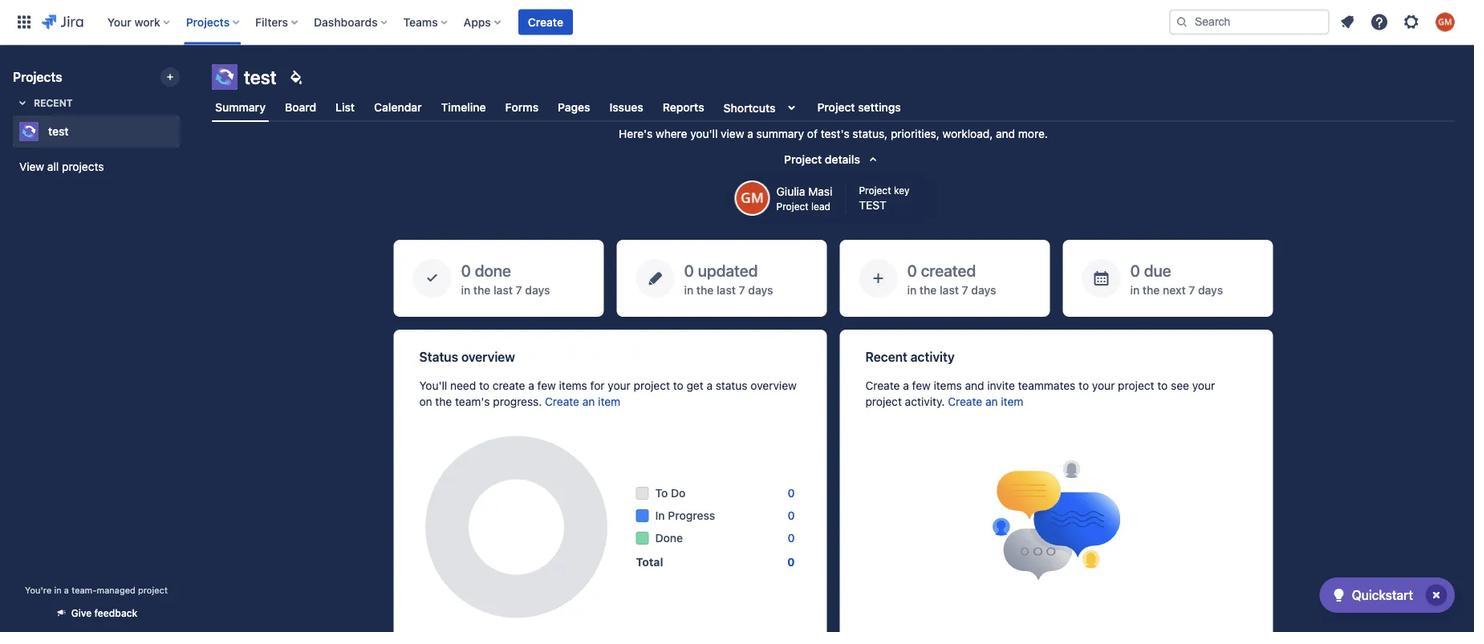Task type: vqa. For each thing, say whether or not it's contained in the screenshot.
Search "button"
no



Task type: describe. For each thing, give the bounding box(es) containing it.
days for updated
[[748, 283, 773, 296]]

0 link for done
[[788, 531, 795, 547]]

you'll
[[419, 379, 447, 393]]

of
[[807, 127, 818, 140]]

dashboards
[[314, 15, 378, 28]]

teammates
[[1018, 379, 1076, 393]]

overview inside you'll need to create a few items for your project to get a status overview on the team's progress.
[[751, 379, 797, 393]]

masi
[[809, 185, 833, 198]]

1 horizontal spatial and
[[996, 127, 1016, 140]]

project inside giulia masi project lead
[[777, 201, 809, 212]]

Search field
[[1170, 9, 1330, 35]]

status
[[716, 379, 748, 393]]

dashboards button
[[309, 9, 394, 35]]

last for done
[[494, 283, 513, 296]]

pages link
[[555, 93, 594, 122]]

status
[[419, 350, 458, 365]]

in
[[655, 509, 665, 523]]

updated
[[698, 261, 758, 280]]

activity
[[911, 350, 955, 365]]

project settings link
[[814, 93, 904, 122]]

summary
[[215, 101, 266, 114]]

giulia
[[777, 185, 806, 198]]

a left team-
[[64, 585, 69, 596]]

days for due
[[1199, 283, 1223, 296]]

summary
[[757, 127, 804, 140]]

key
[[894, 185, 910, 196]]

project details
[[784, 153, 860, 166]]

progress
[[668, 509, 715, 523]]

more.
[[1019, 127, 1048, 140]]

project left see
[[1118, 379, 1155, 393]]

filters button
[[251, 9, 304, 35]]

0 horizontal spatial test
[[48, 125, 69, 138]]

create a few items and invite teammates to your project to see your project activity.
[[866, 379, 1216, 409]]

done
[[655, 532, 683, 545]]

lead
[[812, 201, 831, 212]]

created
[[921, 261, 976, 280]]

in for 0 due
[[1131, 283, 1140, 296]]

an for recent activity
[[986, 395, 998, 409]]

the for updated
[[697, 283, 714, 296]]

to
[[655, 487, 668, 500]]

timeline link
[[438, 93, 489, 122]]

0 done in the last 7 days
[[461, 261, 550, 296]]

0 inside 0 done in the last 7 days
[[461, 261, 471, 280]]

shortcuts button
[[721, 93, 805, 122]]

last for created
[[940, 283, 959, 296]]

0 created in the last 7 days
[[907, 261, 997, 296]]

teams
[[403, 15, 438, 28]]

0 due in the next 7 days
[[1131, 261, 1223, 296]]

0 inside 0 due in the next 7 days
[[1131, 261, 1141, 280]]

a right view
[[748, 127, 754, 140]]

7 for updated
[[739, 283, 745, 296]]

get
[[687, 379, 704, 393]]

tab list containing summary
[[202, 93, 1465, 122]]

create an item for status overview
[[545, 395, 621, 409]]

your
[[107, 15, 131, 28]]

7 for created
[[962, 283, 969, 296]]

items inside create a few items and invite teammates to your project to see your project activity.
[[934, 379, 962, 393]]

create an item link for status overview
[[545, 395, 621, 409]]

test's
[[821, 127, 850, 140]]

0 inside 0 created in the last 7 days
[[907, 261, 917, 280]]

set background color image
[[286, 67, 306, 87]]

giulia masi link
[[777, 183, 833, 199]]

create inside button
[[528, 15, 563, 28]]

recent for recent
[[34, 97, 73, 108]]

view
[[721, 127, 744, 140]]

few inside you'll need to create a few items for your project to get a status overview on the team's progress.
[[538, 379, 556, 393]]

forms link
[[502, 93, 542, 122]]

list link
[[332, 93, 358, 122]]

your work
[[107, 15, 160, 28]]

next
[[1163, 283, 1186, 296]]

you'll
[[691, 127, 718, 140]]

create an item link for recent activity
[[948, 395, 1024, 409]]

project details button
[[775, 147, 893, 173]]

create
[[493, 379, 525, 393]]

issues link
[[607, 93, 647, 122]]

0 link for to do
[[788, 486, 795, 502]]

apps button
[[459, 9, 507, 35]]

add to starred image
[[175, 122, 194, 141]]

create an item for recent activity
[[948, 395, 1024, 409]]

an for status overview
[[583, 395, 595, 409]]

create inside create a few items and invite teammates to your project to see your project activity.
[[866, 379, 900, 393]]

test
[[859, 198, 887, 212]]

few inside create a few items and invite teammates to your project to see your project activity.
[[912, 379, 931, 393]]

see
[[1171, 379, 1190, 393]]

view
[[19, 160, 44, 173]]

give
[[71, 608, 92, 619]]

your work button
[[103, 9, 176, 35]]

here's where you'll view a summary of test's status, priorities, workload, and more.
[[619, 127, 1048, 140]]

view all projects link
[[13, 153, 180, 181]]

details
[[825, 153, 860, 166]]

board link
[[282, 93, 320, 122]]

here's
[[619, 127, 653, 140]]

project for project key test
[[859, 185, 891, 196]]

filters
[[255, 15, 288, 28]]

0 link for in progress
[[788, 508, 795, 524]]

total
[[636, 556, 663, 569]]

3 to from the left
[[1079, 379, 1089, 393]]

4 0 link from the top
[[788, 555, 795, 571]]

the inside you'll need to create a few items for your project to get a status overview on the team's progress.
[[435, 395, 452, 409]]

recent for recent activity
[[866, 350, 908, 365]]

help image
[[1370, 12, 1390, 32]]

shortcuts
[[724, 101, 776, 114]]

projects inside popup button
[[186, 15, 230, 28]]

done
[[475, 261, 511, 280]]

check image
[[1330, 586, 1349, 605]]

your profile and settings image
[[1436, 12, 1455, 32]]

for
[[590, 379, 605, 393]]

calendar
[[374, 101, 422, 114]]

a up progress.
[[528, 379, 535, 393]]



Task type: locate. For each thing, give the bounding box(es) containing it.
give feedback
[[71, 608, 138, 619]]

1 horizontal spatial create an item link
[[948, 395, 1024, 409]]

your
[[608, 379, 631, 393], [1092, 379, 1115, 393], [1193, 379, 1216, 393]]

team's
[[455, 395, 490, 409]]

and left invite at the bottom of the page
[[965, 379, 985, 393]]

1 vertical spatial recent
[[866, 350, 908, 365]]

recent left the activity
[[866, 350, 908, 365]]

in for 0 done
[[461, 283, 471, 296]]

0 horizontal spatial last
[[494, 283, 513, 296]]

banner
[[0, 0, 1475, 45]]

due
[[1144, 261, 1172, 280]]

2 days from the left
[[748, 283, 773, 296]]

1 horizontal spatial projects
[[186, 15, 230, 28]]

days for done
[[525, 283, 550, 296]]

project down giulia
[[777, 201, 809, 212]]

last
[[494, 283, 513, 296], [717, 283, 736, 296], [940, 283, 959, 296]]

0 horizontal spatial items
[[559, 379, 587, 393]]

a up activity.
[[903, 379, 909, 393]]

last down created
[[940, 283, 959, 296]]

test link
[[13, 116, 173, 148]]

create down recent activity
[[866, 379, 900, 393]]

0 vertical spatial overview
[[461, 350, 515, 365]]

where
[[656, 127, 688, 140]]

1 horizontal spatial overview
[[751, 379, 797, 393]]

7 for done
[[516, 283, 522, 296]]

invite
[[988, 379, 1015, 393]]

3 0 link from the top
[[788, 531, 795, 547]]

you'll need to create a few items for your project to get a status overview on the team's progress.
[[419, 379, 797, 409]]

0 link
[[788, 486, 795, 502], [788, 508, 795, 524], [788, 531, 795, 547], [788, 555, 795, 571]]

last inside 0 done in the last 7 days
[[494, 283, 513, 296]]

test left set background color image at the top
[[244, 66, 277, 88]]

overview right status
[[751, 379, 797, 393]]

project up test
[[859, 185, 891, 196]]

status overview
[[419, 350, 515, 365]]

in inside '0 updated in the last 7 days'
[[684, 283, 694, 296]]

items left for on the bottom
[[559, 379, 587, 393]]

create an item down invite at the bottom of the page
[[948, 395, 1024, 409]]

create an item link down for on the bottom
[[545, 395, 621, 409]]

your for overview
[[608, 379, 631, 393]]

0 vertical spatial test
[[244, 66, 277, 88]]

7 inside 0 due in the next 7 days
[[1189, 283, 1196, 296]]

0 updated in the last 7 days
[[684, 261, 773, 296]]

1 vertical spatial projects
[[13, 69, 62, 85]]

collapse recent projects image
[[13, 93, 32, 112]]

jira image
[[42, 12, 83, 32], [42, 12, 83, 32]]

project
[[818, 101, 855, 114], [784, 153, 822, 166], [859, 185, 891, 196], [777, 201, 809, 212]]

1 to from the left
[[479, 379, 490, 393]]

days
[[525, 283, 550, 296], [748, 283, 773, 296], [972, 283, 997, 296], [1199, 283, 1223, 296]]

2 horizontal spatial your
[[1193, 379, 1216, 393]]

board
[[285, 101, 316, 114]]

7 inside 0 created in the last 7 days
[[962, 283, 969, 296]]

the for due
[[1143, 283, 1160, 296]]

projects up the collapse recent projects icon
[[13, 69, 62, 85]]

project inside tab list
[[818, 101, 855, 114]]

you're in a team-managed project
[[25, 585, 168, 596]]

2 your from the left
[[1092, 379, 1115, 393]]

1 vertical spatial test
[[48, 125, 69, 138]]

few
[[538, 379, 556, 393], [912, 379, 931, 393]]

item for recent activity
[[1001, 395, 1024, 409]]

all
[[47, 160, 59, 173]]

3 days from the left
[[972, 283, 997, 296]]

0 vertical spatial and
[[996, 127, 1016, 140]]

2 create an item from the left
[[948, 395, 1024, 409]]

1 horizontal spatial item
[[1001, 395, 1024, 409]]

team-
[[72, 585, 97, 596]]

last inside 0 created in the last 7 days
[[940, 283, 959, 296]]

status,
[[853, 127, 888, 140]]

1 horizontal spatial items
[[934, 379, 962, 393]]

work
[[134, 15, 160, 28]]

settings image
[[1402, 12, 1422, 32]]

project down "of"
[[784, 153, 822, 166]]

settings
[[858, 101, 901, 114]]

in for 0 updated
[[684, 283, 694, 296]]

1 horizontal spatial your
[[1092, 379, 1115, 393]]

2 an from the left
[[986, 395, 998, 409]]

a right get on the left
[[707, 379, 713, 393]]

test up view all projects at the left top of the page
[[48, 125, 69, 138]]

days inside 0 done in the last 7 days
[[525, 283, 550, 296]]

0 vertical spatial projects
[[186, 15, 230, 28]]

in for 0 created
[[907, 283, 917, 296]]

and inside create a few items and invite teammates to your project to see your project activity.
[[965, 379, 985, 393]]

appswitcher icon image
[[14, 12, 34, 32]]

0 horizontal spatial recent
[[34, 97, 73, 108]]

7 inside '0 updated in the last 7 days'
[[739, 283, 745, 296]]

apps
[[464, 15, 491, 28]]

2 create an item link from the left
[[948, 395, 1024, 409]]

recent activity
[[866, 350, 955, 365]]

search image
[[1176, 16, 1189, 28]]

an down for on the bottom
[[583, 395, 595, 409]]

the inside 0 due in the next 7 days
[[1143, 283, 1160, 296]]

recent
[[34, 97, 73, 108], [866, 350, 908, 365]]

to do
[[655, 487, 686, 500]]

the inside 0 done in the last 7 days
[[474, 283, 491, 296]]

in inside 0 done in the last 7 days
[[461, 283, 471, 296]]

the inside '0 updated in the last 7 days'
[[697, 283, 714, 296]]

7 inside 0 done in the last 7 days
[[516, 283, 522, 296]]

last inside '0 updated in the last 7 days'
[[717, 283, 736, 296]]

project inside dropdown button
[[784, 153, 822, 166]]

workload,
[[943, 127, 993, 140]]

days for created
[[972, 283, 997, 296]]

create an item down for on the bottom
[[545, 395, 621, 409]]

on
[[419, 395, 432, 409]]

create right progress.
[[545, 395, 580, 409]]

0 vertical spatial recent
[[34, 97, 73, 108]]

1 items from the left
[[559, 379, 587, 393]]

item down for on the bottom
[[598, 395, 621, 409]]

to left see
[[1158, 379, 1168, 393]]

1 7 from the left
[[516, 283, 522, 296]]

last down updated
[[717, 283, 736, 296]]

few up progress.
[[538, 379, 556, 393]]

0 horizontal spatial create an item
[[545, 395, 621, 409]]

1 create an item from the left
[[545, 395, 621, 409]]

overview
[[461, 350, 515, 365], [751, 379, 797, 393]]

3 7 from the left
[[962, 283, 969, 296]]

projects
[[62, 160, 104, 173]]

banner containing your work
[[0, 0, 1475, 45]]

4 to from the left
[[1158, 379, 1168, 393]]

do
[[671, 487, 686, 500]]

an
[[583, 395, 595, 409], [986, 395, 998, 409]]

projects button
[[181, 9, 246, 35]]

2 7 from the left
[[739, 283, 745, 296]]

1 create an item link from the left
[[545, 395, 621, 409]]

project up test's
[[818, 101, 855, 114]]

item
[[598, 395, 621, 409], [1001, 395, 1024, 409]]

your right see
[[1193, 379, 1216, 393]]

you're
[[25, 585, 52, 596]]

project settings
[[818, 101, 901, 114]]

7 for due
[[1189, 283, 1196, 296]]

0 horizontal spatial your
[[608, 379, 631, 393]]

a inside create a few items and invite teammates to your project to see your project activity.
[[903, 379, 909, 393]]

project left activity.
[[866, 395, 902, 409]]

item for status overview
[[598, 395, 621, 409]]

create project image
[[164, 71, 177, 83]]

items inside you'll need to create a few items for your project to get a status overview on the team's progress.
[[559, 379, 587, 393]]

giulia masi project lead
[[777, 185, 833, 212]]

your for activity
[[1092, 379, 1115, 393]]

give feedback button
[[46, 600, 147, 627]]

issues
[[610, 101, 644, 114]]

the down updated
[[697, 283, 714, 296]]

last for updated
[[717, 283, 736, 296]]

project key test
[[859, 185, 910, 212]]

in progress
[[655, 509, 715, 523]]

0 horizontal spatial overview
[[461, 350, 515, 365]]

2 item from the left
[[1001, 395, 1024, 409]]

create right 'apps' popup button
[[528, 15, 563, 28]]

project inside you'll need to create a few items for your project to get a status overview on the team's progress.
[[634, 379, 670, 393]]

in
[[461, 283, 471, 296], [684, 283, 694, 296], [907, 283, 917, 296], [1131, 283, 1140, 296], [54, 585, 62, 596]]

your inside you'll need to create a few items for your project to get a status overview on the team's progress.
[[608, 379, 631, 393]]

last down done
[[494, 283, 513, 296]]

project inside project key test
[[859, 185, 891, 196]]

view all projects
[[19, 160, 104, 173]]

to left get on the left
[[673, 379, 684, 393]]

the for done
[[474, 283, 491, 296]]

pages
[[558, 101, 590, 114]]

project for project details
[[784, 153, 822, 166]]

project left get on the left
[[634, 379, 670, 393]]

0
[[461, 261, 471, 280], [684, 261, 694, 280], [907, 261, 917, 280], [1131, 261, 1141, 280], [788, 487, 795, 500], [788, 509, 795, 523], [788, 532, 795, 545], [788, 556, 795, 569]]

in inside 0 created in the last 7 days
[[907, 283, 917, 296]]

project for project settings
[[818, 101, 855, 114]]

reports
[[663, 101, 705, 114]]

need
[[450, 379, 476, 393]]

0 horizontal spatial an
[[583, 395, 595, 409]]

managed
[[97, 585, 136, 596]]

1 horizontal spatial test
[[244, 66, 277, 88]]

2 items from the left
[[934, 379, 962, 393]]

create an item link down invite at the bottom of the page
[[948, 395, 1024, 409]]

few up activity.
[[912, 379, 931, 393]]

project
[[634, 379, 670, 393], [1118, 379, 1155, 393], [866, 395, 902, 409], [138, 585, 168, 596]]

the down done
[[474, 283, 491, 296]]

a
[[748, 127, 754, 140], [528, 379, 535, 393], [707, 379, 713, 393], [903, 379, 909, 393], [64, 585, 69, 596]]

1 an from the left
[[583, 395, 595, 409]]

1 days from the left
[[525, 283, 550, 296]]

list
[[336, 101, 355, 114]]

1 last from the left
[[494, 283, 513, 296]]

create button
[[518, 9, 573, 35]]

4 7 from the left
[[1189, 283, 1196, 296]]

1 vertical spatial and
[[965, 379, 985, 393]]

1 vertical spatial overview
[[751, 379, 797, 393]]

timeline
[[441, 101, 486, 114]]

the right on
[[435, 395, 452, 409]]

0 horizontal spatial create an item link
[[545, 395, 621, 409]]

in inside 0 due in the next 7 days
[[1131, 283, 1140, 296]]

2 to from the left
[[673, 379, 684, 393]]

0 inside '0 updated in the last 7 days'
[[684, 261, 694, 280]]

1 0 link from the top
[[788, 486, 795, 502]]

project right managed at the left bottom of the page
[[138, 585, 168, 596]]

to
[[479, 379, 490, 393], [673, 379, 684, 393], [1079, 379, 1089, 393], [1158, 379, 1168, 393]]

feedback
[[94, 608, 138, 619]]

and
[[996, 127, 1016, 140], [965, 379, 985, 393]]

0 horizontal spatial projects
[[13, 69, 62, 85]]

projects right work
[[186, 15, 230, 28]]

recent right the collapse recent projects icon
[[34, 97, 73, 108]]

days inside '0 updated in the last 7 days'
[[748, 283, 773, 296]]

reports link
[[660, 93, 708, 122]]

the inside 0 created in the last 7 days
[[920, 283, 937, 296]]

items up activity.
[[934, 379, 962, 393]]

2 last from the left
[[717, 283, 736, 296]]

dismiss quickstart image
[[1424, 583, 1450, 608]]

tab list
[[202, 93, 1465, 122]]

3 last from the left
[[940, 283, 959, 296]]

1 horizontal spatial last
[[717, 283, 736, 296]]

1 horizontal spatial create an item
[[948, 395, 1024, 409]]

4 days from the left
[[1199, 283, 1223, 296]]

days inside 0 due in the next 7 days
[[1199, 283, 1223, 296]]

0 horizontal spatial item
[[598, 395, 621, 409]]

item down invite at the bottom of the page
[[1001, 395, 1024, 409]]

create an item
[[545, 395, 621, 409], [948, 395, 1024, 409]]

1 item from the left
[[598, 395, 621, 409]]

create right activity.
[[948, 395, 983, 409]]

3 your from the left
[[1193, 379, 1216, 393]]

the down the due at the right of page
[[1143, 283, 1160, 296]]

test
[[244, 66, 277, 88], [48, 125, 69, 138]]

your right teammates
[[1092, 379, 1115, 393]]

activity.
[[905, 395, 945, 409]]

the down created
[[920, 283, 937, 296]]

the
[[474, 283, 491, 296], [697, 283, 714, 296], [920, 283, 937, 296], [1143, 283, 1160, 296], [435, 395, 452, 409]]

priorities,
[[891, 127, 940, 140]]

calendar link
[[371, 93, 425, 122]]

to right teammates
[[1079, 379, 1089, 393]]

days inside 0 created in the last 7 days
[[972, 283, 997, 296]]

items
[[559, 379, 587, 393], [934, 379, 962, 393]]

to up team's
[[479, 379, 490, 393]]

quickstart button
[[1320, 578, 1455, 613]]

notifications image
[[1338, 12, 1357, 32]]

1 horizontal spatial few
[[912, 379, 931, 393]]

overview up 'create'
[[461, 350, 515, 365]]

2 0 link from the top
[[788, 508, 795, 524]]

7
[[516, 283, 522, 296], [739, 283, 745, 296], [962, 283, 969, 296], [1189, 283, 1196, 296]]

an down invite at the bottom of the page
[[986, 395, 998, 409]]

your right for on the bottom
[[608, 379, 631, 393]]

1 horizontal spatial an
[[986, 395, 998, 409]]

1 horizontal spatial recent
[[866, 350, 908, 365]]

create
[[528, 15, 563, 28], [866, 379, 900, 393], [545, 395, 580, 409], [948, 395, 983, 409]]

primary element
[[10, 0, 1170, 45]]

0 horizontal spatial and
[[965, 379, 985, 393]]

and left more.
[[996, 127, 1016, 140]]

quickstart
[[1352, 588, 1414, 603]]

0 horizontal spatial few
[[538, 379, 556, 393]]

2 few from the left
[[912, 379, 931, 393]]

1 your from the left
[[608, 379, 631, 393]]

the for created
[[920, 283, 937, 296]]

2 horizontal spatial last
[[940, 283, 959, 296]]

1 few from the left
[[538, 379, 556, 393]]



